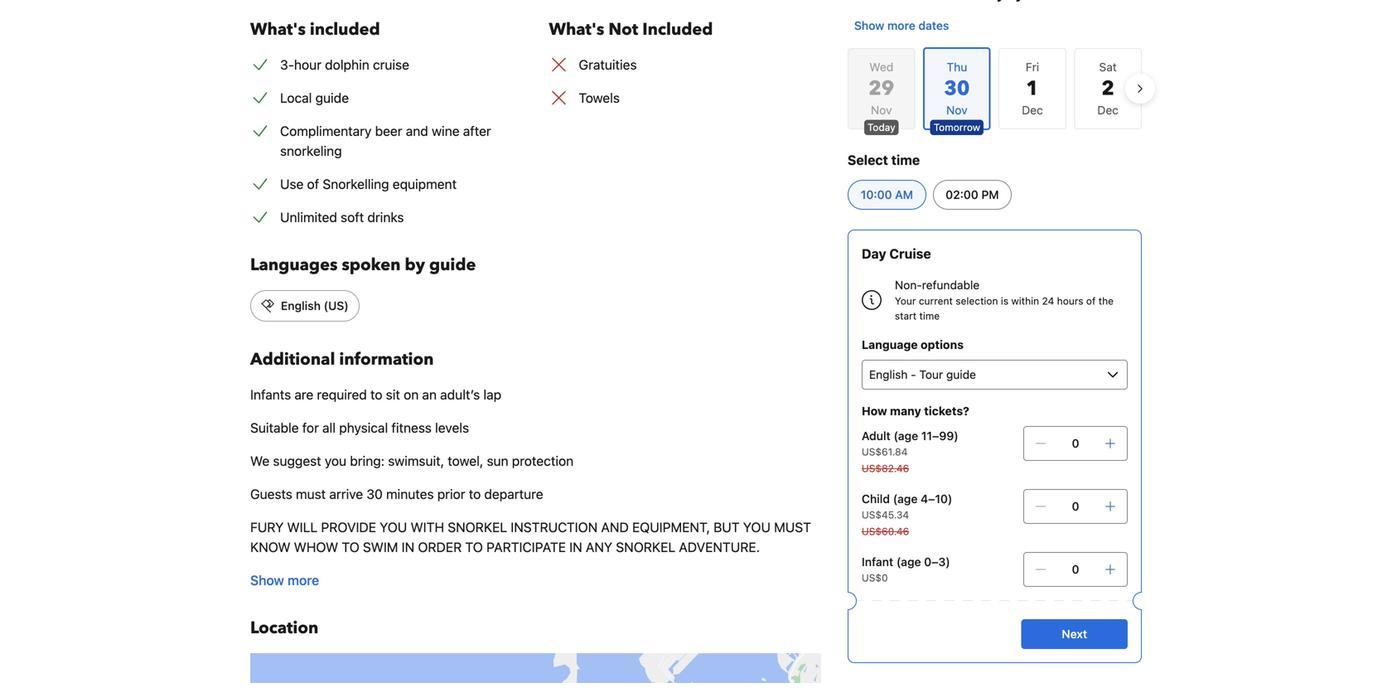 Task type: vqa. For each thing, say whether or not it's contained in the screenshot.
within
yes



Task type: describe. For each thing, give the bounding box(es) containing it.
nov
[[871, 103, 893, 117]]

must
[[296, 486, 326, 502]]

24
[[1043, 295, 1055, 307]]

pm
[[982, 188, 1000, 201]]

0–3)
[[925, 555, 951, 569]]

2
[[1102, 75, 1115, 102]]

all
[[323, 420, 336, 436]]

unlimited
[[280, 209, 337, 225]]

is
[[1001, 295, 1009, 307]]

complimentary
[[280, 123, 372, 139]]

us$61.84
[[862, 446, 908, 458]]

0 vertical spatial time
[[892, 152, 920, 168]]

10:00 am
[[861, 188, 914, 201]]

your
[[895, 295, 916, 307]]

select
[[848, 152, 889, 168]]

sat 2 dec
[[1098, 60, 1119, 117]]

next button
[[1022, 619, 1128, 649]]

0 for infant (age 0–3)
[[1072, 563, 1080, 576]]

region containing 29
[[835, 41, 1156, 137]]

dec for 1
[[1022, 103, 1044, 117]]

swimsuit,
[[388, 453, 444, 469]]

more for show more
[[288, 572, 319, 588]]

use
[[280, 176, 304, 192]]

2 you from the left
[[744, 519, 771, 535]]

(age for adult
[[894, 429, 919, 443]]

but
[[714, 519, 740, 535]]

0 horizontal spatial to
[[371, 387, 383, 403]]

suggest
[[273, 453, 321, 469]]

we suggest you bring: swimsuit, towel, sun protection
[[250, 453, 574, 469]]

selection
[[956, 295, 999, 307]]

you
[[325, 453, 347, 469]]

soft
[[341, 209, 364, 225]]

departure
[[485, 486, 544, 502]]

wed 29 nov today
[[868, 60, 896, 133]]

minutes
[[386, 486, 434, 502]]

arrive
[[329, 486, 363, 502]]

language
[[862, 338, 918, 352]]

prior
[[438, 486, 466, 502]]

included
[[310, 18, 380, 41]]

equipment,
[[633, 519, 710, 535]]

0 horizontal spatial guide
[[316, 90, 349, 106]]

snorkelling
[[323, 176, 389, 192]]

sun
[[487, 453, 509, 469]]

today
[[868, 121, 896, 133]]

0 for child (age 4–10)
[[1072, 500, 1080, 513]]

map region
[[212, 502, 849, 683]]

what's not included
[[549, 18, 713, 41]]

(age for infant
[[897, 555, 922, 569]]

hours
[[1058, 295, 1084, 307]]

select time
[[848, 152, 920, 168]]

for
[[302, 420, 319, 436]]

show more button
[[250, 570, 319, 590]]

language options
[[862, 338, 964, 352]]

(us)
[[324, 299, 349, 313]]

us$82.46
[[862, 463, 910, 474]]

an
[[422, 387, 437, 403]]

1 to from the left
[[342, 539, 360, 555]]

are
[[295, 387, 314, 403]]

additional
[[250, 348, 335, 371]]

fury will provide you with snorkel instruction and equipment, but you must know whow to swim in order to participate in any snorkel adventure.
[[250, 519, 812, 555]]

additional information
[[250, 348, 434, 371]]

know
[[250, 539, 291, 555]]

guests must arrive 30 minutes prior to departure
[[250, 486, 544, 502]]

and
[[406, 123, 428, 139]]

non-refundable your current selection is within 24 hours of the start time
[[895, 278, 1114, 322]]

local
[[280, 90, 312, 106]]

many
[[891, 404, 922, 418]]

02:00 pm
[[946, 188, 1000, 201]]

protection
[[512, 453, 574, 469]]

fri
[[1026, 60, 1040, 74]]

what's for what's included
[[250, 18, 306, 41]]

1
[[1027, 75, 1039, 102]]

3-hour dolphin cruise
[[280, 57, 410, 73]]

will
[[287, 519, 318, 535]]

adventure.
[[679, 539, 760, 555]]

start
[[895, 310, 917, 322]]

1 horizontal spatial snorkel
[[616, 539, 676, 555]]

29
[[869, 75, 895, 102]]

show for show more dates
[[855, 19, 885, 32]]

infant
[[862, 555, 894, 569]]

the
[[1099, 295, 1114, 307]]

fitness
[[392, 420, 432, 436]]

bring:
[[350, 453, 385, 469]]

suitable for all physical fitness levels
[[250, 420, 469, 436]]

what's for what's not included
[[549, 18, 605, 41]]

guests
[[250, 486, 293, 502]]



Task type: locate. For each thing, give the bounding box(es) containing it.
(age inside child (age 4–10) us$45.34
[[893, 492, 918, 506]]

10:00
[[861, 188, 892, 201]]

(age
[[894, 429, 919, 443], [893, 492, 918, 506], [897, 555, 922, 569]]

how
[[862, 404, 888, 418]]

instruction
[[511, 519, 598, 535]]

of left the the
[[1087, 295, 1096, 307]]

sit
[[386, 387, 400, 403]]

guide up complimentary
[[316, 90, 349, 106]]

am
[[896, 188, 914, 201]]

0 vertical spatial of
[[307, 176, 319, 192]]

time
[[892, 152, 920, 168], [920, 310, 940, 322]]

infants are required to sit on an adult's lap
[[250, 387, 502, 403]]

show down know
[[250, 572, 284, 588]]

1 horizontal spatial to
[[465, 539, 483, 555]]

1 horizontal spatial to
[[469, 486, 481, 502]]

1 horizontal spatial in
[[570, 539, 583, 555]]

in left 'any'
[[570, 539, 583, 555]]

1 horizontal spatial more
[[888, 19, 916, 32]]

within
[[1012, 295, 1040, 307]]

(age up us$45.34
[[893, 492, 918, 506]]

0 vertical spatial snorkel
[[448, 519, 507, 535]]

show up wed
[[855, 19, 885, 32]]

us$0
[[862, 572, 888, 584]]

1 horizontal spatial what's
[[549, 18, 605, 41]]

(age left 0–3)
[[897, 555, 922, 569]]

any
[[586, 539, 613, 555]]

fury
[[250, 519, 284, 535]]

0 horizontal spatial in
[[402, 539, 415, 555]]

gratuities
[[579, 57, 637, 73]]

what's included
[[250, 18, 380, 41]]

time up am
[[892, 152, 920, 168]]

more for show more dates
[[888, 19, 916, 32]]

levels
[[435, 420, 469, 436]]

1 0 from the top
[[1072, 437, 1080, 450]]

1 vertical spatial snorkel
[[616, 539, 676, 555]]

0 horizontal spatial what's
[[250, 18, 306, 41]]

to left sit at the left of the page
[[371, 387, 383, 403]]

physical
[[339, 420, 388, 436]]

4–10)
[[921, 492, 953, 506]]

0 vertical spatial to
[[371, 387, 383, 403]]

(age inside the adult (age 11–99) us$61.84
[[894, 429, 919, 443]]

swim
[[363, 539, 398, 555]]

infants
[[250, 387, 291, 403]]

0 vertical spatial show
[[855, 19, 885, 32]]

0 horizontal spatial of
[[307, 176, 319, 192]]

what's up 3-
[[250, 18, 306, 41]]

after
[[463, 123, 491, 139]]

order
[[418, 539, 462, 555]]

in
[[402, 539, 415, 555], [570, 539, 583, 555]]

use of snorkelling equipment
[[280, 176, 457, 192]]

1 in from the left
[[402, 539, 415, 555]]

0 horizontal spatial to
[[342, 539, 360, 555]]

towels
[[579, 90, 620, 106]]

refundable
[[923, 278, 980, 292]]

infant (age 0–3) us$0
[[862, 555, 951, 584]]

2 to from the left
[[465, 539, 483, 555]]

drinks
[[368, 209, 404, 225]]

next
[[1062, 627, 1088, 641]]

snorkel down prior
[[448, 519, 507, 535]]

more
[[888, 19, 916, 32], [288, 572, 319, 588]]

fri 1 dec
[[1022, 60, 1044, 117]]

(age inside infant (age 0–3) us$0
[[897, 555, 922, 569]]

us$45.34
[[862, 509, 910, 521]]

options
[[921, 338, 964, 352]]

whow
[[294, 539, 338, 555]]

cruise
[[373, 57, 410, 73]]

to right prior
[[469, 486, 481, 502]]

you right but
[[744, 519, 771, 535]]

sat
[[1100, 60, 1117, 74]]

1 vertical spatial time
[[920, 310, 940, 322]]

day
[[862, 246, 887, 262]]

you up swim
[[380, 519, 407, 535]]

to down provide
[[342, 539, 360, 555]]

0 horizontal spatial snorkel
[[448, 519, 507, 535]]

to
[[371, 387, 383, 403], [469, 486, 481, 502]]

1 horizontal spatial dec
[[1098, 103, 1119, 117]]

local guide
[[280, 90, 349, 106]]

beer
[[375, 123, 403, 139]]

what's
[[250, 18, 306, 41], [549, 18, 605, 41]]

we
[[250, 453, 270, 469]]

0 vertical spatial 0
[[1072, 437, 1080, 450]]

included
[[643, 18, 713, 41]]

2 what's from the left
[[549, 18, 605, 41]]

wine
[[432, 123, 460, 139]]

0 vertical spatial more
[[888, 19, 916, 32]]

1 vertical spatial show
[[250, 572, 284, 588]]

2 vertical spatial 0
[[1072, 563, 1080, 576]]

1 what's from the left
[[250, 18, 306, 41]]

what's left not
[[549, 18, 605, 41]]

1 horizontal spatial show
[[855, 19, 885, 32]]

to right order
[[465, 539, 483, 555]]

show for show more
[[250, 572, 284, 588]]

2 vertical spatial (age
[[897, 555, 922, 569]]

1 vertical spatial more
[[288, 572, 319, 588]]

1 vertical spatial of
[[1087, 295, 1096, 307]]

1 vertical spatial guide
[[429, 254, 476, 276]]

2 dec from the left
[[1098, 103, 1119, 117]]

time inside non-refundable your current selection is within 24 hours of the start time
[[920, 310, 940, 322]]

more left dates
[[888, 19, 916, 32]]

unlimited soft drinks
[[280, 209, 404, 225]]

30
[[367, 486, 383, 502]]

snorkeling
[[280, 143, 342, 159]]

provide
[[321, 519, 376, 535]]

0
[[1072, 437, 1080, 450], [1072, 500, 1080, 513], [1072, 563, 1080, 576]]

dec
[[1022, 103, 1044, 117], [1098, 103, 1119, 117]]

and
[[601, 519, 629, 535]]

languages spoken by guide
[[250, 254, 476, 276]]

spoken
[[342, 254, 401, 276]]

1 horizontal spatial guide
[[429, 254, 476, 276]]

1 vertical spatial (age
[[893, 492, 918, 506]]

dec down 1
[[1022, 103, 1044, 117]]

dec for 2
[[1098, 103, 1119, 117]]

not
[[609, 18, 639, 41]]

suitable
[[250, 420, 299, 436]]

0 vertical spatial (age
[[894, 429, 919, 443]]

dolphin
[[325, 57, 370, 73]]

1 horizontal spatial you
[[744, 519, 771, 535]]

(age down many
[[894, 429, 919, 443]]

0 horizontal spatial dec
[[1022, 103, 1044, 117]]

lap
[[484, 387, 502, 403]]

guide right by
[[429, 254, 476, 276]]

1 horizontal spatial of
[[1087, 295, 1096, 307]]

how many tickets?
[[862, 404, 970, 418]]

location
[[250, 617, 319, 640]]

on
[[404, 387, 419, 403]]

1 vertical spatial 0
[[1072, 500, 1080, 513]]

(age for child
[[893, 492, 918, 506]]

in right swim
[[402, 539, 415, 555]]

dates
[[919, 19, 950, 32]]

of inside non-refundable your current selection is within 24 hours of the start time
[[1087, 295, 1096, 307]]

3-
[[280, 57, 294, 73]]

0 for adult (age 11–99)
[[1072, 437, 1080, 450]]

1 vertical spatial to
[[469, 486, 481, 502]]

you
[[380, 519, 407, 535], [744, 519, 771, 535]]

more down whow
[[288, 572, 319, 588]]

non-
[[895, 278, 923, 292]]

show more
[[250, 572, 319, 588]]

participate
[[487, 539, 566, 555]]

region
[[835, 41, 1156, 137]]

2 in from the left
[[570, 539, 583, 555]]

english (us)
[[281, 299, 349, 313]]

2 0 from the top
[[1072, 500, 1080, 513]]

of right use
[[307, 176, 319, 192]]

1 dec from the left
[[1022, 103, 1044, 117]]

1 you from the left
[[380, 519, 407, 535]]

hour
[[294, 57, 322, 73]]

0 horizontal spatial show
[[250, 572, 284, 588]]

3 0 from the top
[[1072, 563, 1080, 576]]

child
[[862, 492, 890, 506]]

dec down 2
[[1098, 103, 1119, 117]]

time down current
[[920, 310, 940, 322]]

0 horizontal spatial you
[[380, 519, 407, 535]]

0 horizontal spatial more
[[288, 572, 319, 588]]

snorkel down the equipment,
[[616, 539, 676, 555]]

adult (age 11–99) us$61.84
[[862, 429, 959, 458]]

required
[[317, 387, 367, 403]]

must
[[774, 519, 812, 535]]

0 vertical spatial guide
[[316, 90, 349, 106]]



